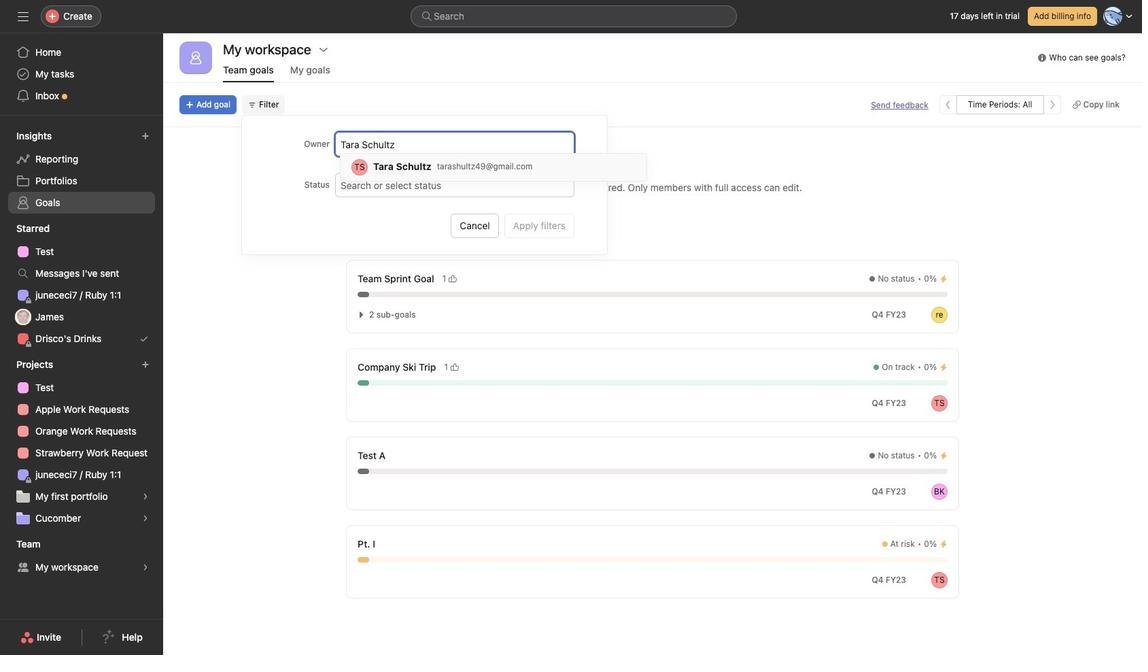 Task type: describe. For each thing, give the bounding box(es) containing it.
show options image
[[318, 44, 329, 55]]

copy link image
[[1073, 101, 1081, 109]]

projects element
[[0, 352, 163, 532]]

insights element
[[0, 124, 163, 216]]

0 vertical spatial 1 like. click to like this task image
[[449, 275, 457, 283]]

Search or select goal owner text field
[[341, 136, 567, 152]]

hide sidebar image
[[18, 11, 29, 22]]

1 toggle owner popover image from the top
[[932, 307, 948, 323]]

global element
[[0, 33, 163, 115]]



Task type: vqa. For each thing, say whether or not it's contained in the screenshot.
topmost WORKSPACE
no



Task type: locate. For each thing, give the bounding box(es) containing it.
1 like. click to like this task image
[[449, 275, 457, 283], [451, 363, 459, 371]]

2 toggle owner popover image from the top
[[932, 572, 948, 589]]

Mission title text field
[[339, 138, 407, 169]]

new project or portfolio image
[[142, 361, 150, 369]]

1 vertical spatial toggle owner popover image
[[932, 572, 948, 589]]

2 toggle owner popover image from the top
[[932, 484, 948, 500]]

1 toggle owner popover image from the top
[[932, 395, 948, 412]]

teams element
[[0, 532, 163, 581]]

see details, cucomber image
[[142, 514, 150, 523]]

toggle owner popover image
[[932, 395, 948, 412], [932, 484, 948, 500]]

Search or select status text field
[[341, 177, 567, 193]]

see details, my workspace image
[[142, 563, 150, 571]]

new insights image
[[142, 132, 150, 140]]

see details, my first portfolio image
[[142, 493, 150, 501]]

toggle owner popover image
[[932, 307, 948, 323], [932, 572, 948, 589]]

1 vertical spatial toggle owner popover image
[[932, 484, 948, 500]]

starred element
[[0, 216, 163, 352]]

0 vertical spatial toggle owner popover image
[[932, 307, 948, 323]]

0 vertical spatial toggle owner popover image
[[932, 395, 948, 412]]

list box
[[411, 5, 738, 27]]

1 vertical spatial 1 like. click to like this task image
[[451, 363, 459, 371]]



